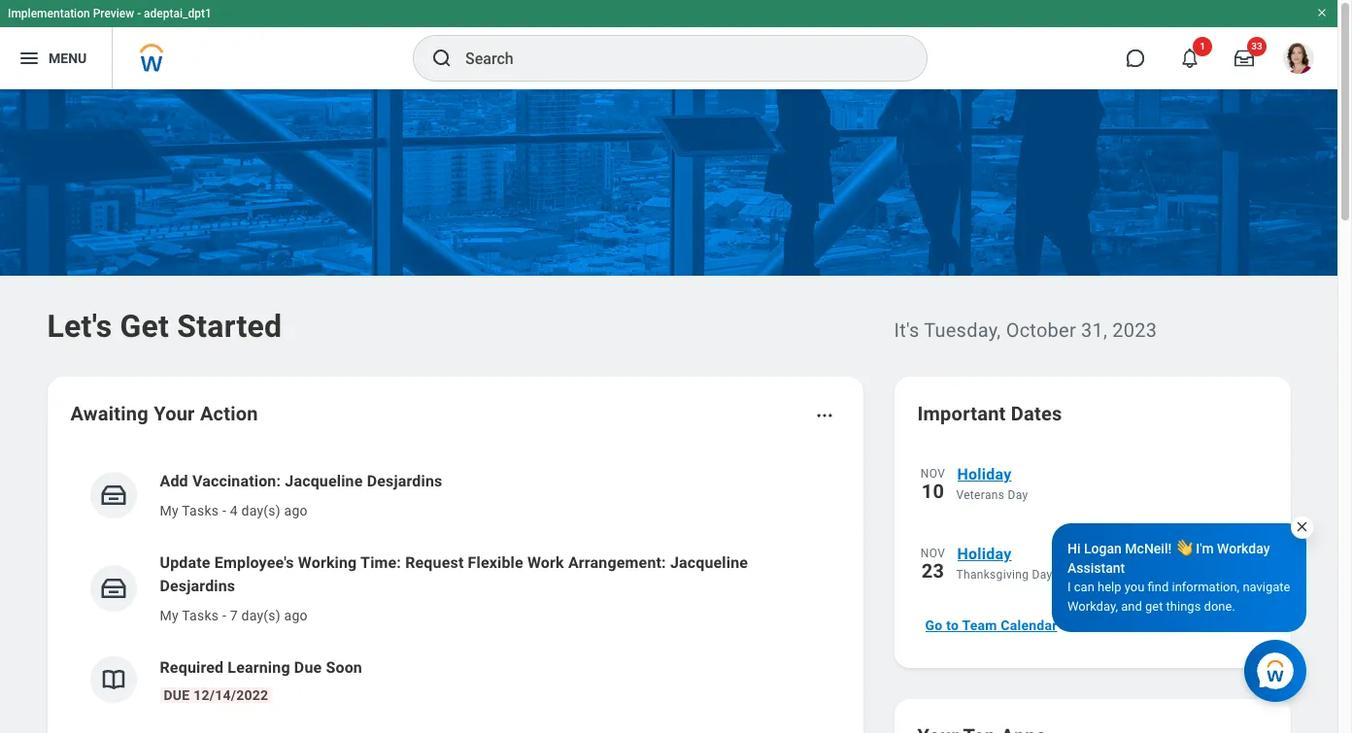 Task type: describe. For each thing, give the bounding box(es) containing it.
x image
[[1295, 520, 1310, 534]]

go
[[925, 618, 943, 633]]

go to team calendar button
[[918, 606, 1065, 645]]

1 vertical spatial due
[[164, 688, 190, 703]]

- for adeptai_dpt1
[[137, 7, 141, 20]]

inbox large image
[[1235, 49, 1254, 68]]

flexible
[[468, 554, 523, 572]]

vaccination:
[[192, 472, 281, 491]]

- for 4
[[222, 503, 226, 519]]

holiday veterans day
[[956, 465, 1028, 502]]

team
[[962, 618, 997, 633]]

request
[[405, 554, 464, 572]]

i
[[1068, 580, 1071, 595]]

33 button
[[1223, 37, 1267, 80]]

0 horizontal spatial jacqueline
[[285, 472, 363, 491]]

october
[[1006, 319, 1076, 342]]

awaiting your action list
[[70, 455, 840, 733]]

calendar
[[1001, 618, 1058, 633]]

let's
[[47, 308, 112, 345]]

nov 23
[[921, 547, 945, 583]]

nov for 23
[[921, 547, 945, 561]]

information,
[[1172, 580, 1240, 595]]

working
[[298, 554, 357, 572]]

soon
[[326, 659, 362, 677]]

done.
[[1204, 599, 1236, 614]]

to
[[946, 618, 959, 633]]

you
[[1125, 580, 1145, 595]]

awaiting
[[70, 402, 149, 426]]

your
[[154, 402, 195, 426]]

menu banner
[[0, 0, 1338, 89]]

update employee's working time: request flexible work arrangement: jacqueline desjardins
[[160, 554, 748, 596]]

my for my tasks - 7 day(s) ago
[[160, 608, 179, 624]]

important dates element
[[918, 451, 1267, 602]]

add
[[160, 472, 188, 491]]

tasks for 4
[[182, 503, 219, 519]]

10
[[922, 480, 945, 503]]

help
[[1098, 580, 1122, 595]]

logan
[[1084, 541, 1122, 557]]

add vaccination: jacqueline desjardins
[[160, 472, 442, 491]]

required
[[160, 659, 224, 677]]

desjardins inside the update employee's working time: request flexible work arrangement: jacqueline desjardins
[[160, 577, 235, 596]]

menu button
[[0, 27, 112, 89]]

7
[[230, 608, 238, 624]]

navigate
[[1243, 580, 1291, 595]]

my tasks - 4 day(s) ago
[[160, 503, 308, 519]]

1 horizontal spatial due
[[294, 659, 322, 677]]

learning
[[228, 659, 290, 677]]

holiday button for 23
[[956, 542, 1267, 567]]

holiday for 23
[[957, 545, 1012, 563]]

holiday thanksgiving day
[[956, 545, 1053, 582]]

mcneil!
[[1125, 541, 1172, 557]]

workday,
[[1068, 599, 1118, 614]]

holiday button for 10
[[956, 462, 1267, 488]]

my for my tasks - 4 day(s) ago
[[160, 503, 179, 519]]

implementation preview -   adeptai_dpt1
[[8, 7, 212, 20]]



Task type: locate. For each thing, give the bounding box(es) containing it.
book open image
[[99, 665, 128, 695]]

2 inbox image from the top
[[99, 574, 128, 603]]

- inside menu banner
[[137, 7, 141, 20]]

let's get started
[[47, 308, 282, 345]]

inbox image left add
[[99, 481, 128, 510]]

0 vertical spatial day(s)
[[241, 503, 281, 519]]

- for 7
[[222, 608, 226, 624]]

holiday button up help
[[956, 542, 1267, 567]]

employee's
[[214, 554, 294, 572]]

dates
[[1011, 402, 1062, 426]]

1
[[1200, 41, 1206, 51]]

0 vertical spatial due
[[294, 659, 322, 677]]

my tasks - 7 day(s) ago
[[160, 608, 308, 624]]

nov for 10
[[921, 467, 945, 481]]

0 horizontal spatial day
[[1008, 489, 1028, 502]]

0 vertical spatial desjardins
[[367, 472, 442, 491]]

day left i
[[1032, 568, 1053, 582]]

awaiting your action
[[70, 402, 258, 426]]

tasks left the 7 at the left bottom
[[182, 608, 219, 624]]

my down add
[[160, 503, 179, 519]]

due left soon
[[294, 659, 322, 677]]

0 vertical spatial -
[[137, 7, 141, 20]]

can
[[1074, 580, 1095, 595]]

related actions image
[[815, 406, 834, 426]]

- right preview
[[137, 7, 141, 20]]

desjardins down update
[[160, 577, 235, 596]]

0 vertical spatial holiday
[[957, 465, 1012, 484]]

0 vertical spatial day
[[1008, 489, 1028, 502]]

and
[[1121, 599, 1142, 614]]

nov
[[921, 467, 945, 481], [921, 547, 945, 561]]

day(s) right the 7 at the left bottom
[[241, 608, 281, 624]]

4
[[230, 503, 238, 519]]

2 my from the top
[[160, 608, 179, 624]]

1 ago from the top
[[284, 503, 308, 519]]

12/14/2022
[[193, 688, 268, 703]]

2 vertical spatial -
[[222, 608, 226, 624]]

it's
[[894, 319, 919, 342]]

1 button
[[1169, 37, 1212, 80]]

Search Workday  search field
[[465, 37, 887, 80]]

tasks left 4
[[182, 503, 219, 519]]

close environment banner image
[[1316, 7, 1328, 18]]

1 tasks from the top
[[182, 503, 219, 519]]

i'm
[[1196, 541, 1214, 557]]

1 vertical spatial jacqueline
[[670, 554, 748, 572]]

due down required
[[164, 688, 190, 703]]

day right the veterans
[[1008, 489, 1028, 502]]

ago
[[284, 503, 308, 519], [284, 608, 308, 624]]

0 vertical spatial holiday button
[[956, 462, 1267, 488]]

2 holiday from the top
[[957, 545, 1012, 563]]

1 horizontal spatial jacqueline
[[670, 554, 748, 572]]

nov down 10
[[921, 547, 945, 561]]

1 horizontal spatial desjardins
[[367, 472, 442, 491]]

find
[[1148, 580, 1169, 595]]

notifications large image
[[1180, 49, 1200, 68]]

1 vertical spatial tasks
[[182, 608, 219, 624]]

tasks
[[182, 503, 219, 519], [182, 608, 219, 624]]

day inside holiday veterans day
[[1008, 489, 1028, 502]]

holiday button up logan at the right bottom of page
[[956, 462, 1267, 488]]

ago for my tasks - 7 day(s) ago
[[284, 608, 308, 624]]

- left the 7 at the left bottom
[[222, 608, 226, 624]]

profile logan mcneil image
[[1283, 43, 1314, 78]]

holiday for 10
[[957, 465, 1012, 484]]

1 vertical spatial day(s)
[[241, 608, 281, 624]]

jacqueline
[[285, 472, 363, 491], [670, 554, 748, 572]]

justify image
[[17, 47, 41, 70]]

hi logan mcneil! 👋 i'm workday assistant i can help you find information, navigate workday, and get things done.
[[1068, 541, 1291, 614]]

started
[[177, 308, 282, 345]]

day(s) for 7
[[241, 608, 281, 624]]

my down update
[[160, 608, 179, 624]]

0 vertical spatial jacqueline
[[285, 472, 363, 491]]

holiday up the veterans
[[957, 465, 1012, 484]]

things
[[1166, 599, 1201, 614]]

adeptai_dpt1
[[144, 7, 212, 20]]

preview
[[93, 7, 134, 20]]

due 12/14/2022
[[164, 688, 268, 703]]

tasks for 7
[[182, 608, 219, 624]]

day inside holiday thanksgiving day
[[1032, 568, 1053, 582]]

33
[[1252, 41, 1263, 51]]

ago down working
[[284, 608, 308, 624]]

1 nov from the top
[[921, 467, 945, 481]]

work
[[527, 554, 564, 572]]

2 nov from the top
[[921, 547, 945, 561]]

1 vertical spatial nov
[[921, 547, 945, 561]]

1 holiday button from the top
[[956, 462, 1267, 488]]

thanksgiving
[[956, 568, 1029, 582]]

holiday inside holiday thanksgiving day
[[957, 545, 1012, 563]]

1 vertical spatial my
[[160, 608, 179, 624]]

inbox image up the book open 'icon'
[[99, 574, 128, 603]]

holiday inside holiday veterans day
[[957, 465, 1012, 484]]

holiday button
[[956, 462, 1267, 488], [956, 542, 1267, 567]]

1 vertical spatial desjardins
[[160, 577, 235, 596]]

due
[[294, 659, 322, 677], [164, 688, 190, 703]]

desjardins up time:
[[367, 472, 442, 491]]

nov left holiday veterans day
[[921, 467, 945, 481]]

let's get started main content
[[0, 89, 1338, 733]]

0 vertical spatial ago
[[284, 503, 308, 519]]

tuesday,
[[924, 319, 1001, 342]]

inbox image for my tasks - 4 day(s) ago
[[99, 481, 128, 510]]

0 horizontal spatial desjardins
[[160, 577, 235, 596]]

day(s) for 4
[[241, 503, 281, 519]]

1 holiday from the top
[[957, 465, 1012, 484]]

inbox image
[[99, 481, 128, 510], [99, 574, 128, 603]]

1 inbox image from the top
[[99, 481, 128, 510]]

0 vertical spatial inbox image
[[99, 481, 128, 510]]

required learning due soon
[[160, 659, 362, 677]]

2 day(s) from the top
[[241, 608, 281, 624]]

0 horizontal spatial due
[[164, 688, 190, 703]]

1 my from the top
[[160, 503, 179, 519]]

assistant
[[1068, 561, 1125, 576]]

arrangement:
[[568, 554, 666, 572]]

2023
[[1113, 319, 1157, 342]]

- left 4
[[222, 503, 226, 519]]

day for 23
[[1032, 568, 1053, 582]]

implementation
[[8, 7, 90, 20]]

1 vertical spatial -
[[222, 503, 226, 519]]

important dates
[[918, 402, 1062, 426]]

-
[[137, 7, 141, 20], [222, 503, 226, 519], [222, 608, 226, 624]]

important
[[918, 402, 1006, 426]]

ago for my tasks - 4 day(s) ago
[[284, 503, 308, 519]]

menu
[[49, 50, 87, 66]]

day(s) right 4
[[241, 503, 281, 519]]

1 vertical spatial holiday button
[[956, 542, 1267, 567]]

action
[[200, 402, 258, 426]]

2 tasks from the top
[[182, 608, 219, 624]]

update
[[160, 554, 210, 572]]

1 vertical spatial inbox image
[[99, 574, 128, 603]]

👋
[[1175, 541, 1193, 557]]

holiday up thanksgiving
[[957, 545, 1012, 563]]

hi
[[1068, 541, 1081, 557]]

1 vertical spatial day
[[1032, 568, 1053, 582]]

my
[[160, 503, 179, 519], [160, 608, 179, 624]]

veterans
[[956, 489, 1005, 502]]

search image
[[430, 47, 454, 70]]

jacqueline right arrangement:
[[670, 554, 748, 572]]

jacqueline up working
[[285, 472, 363, 491]]

23
[[922, 560, 945, 583]]

0 vertical spatial my
[[160, 503, 179, 519]]

day(s)
[[241, 503, 281, 519], [241, 608, 281, 624]]

desjardins
[[367, 472, 442, 491], [160, 577, 235, 596]]

it's tuesday, october 31, 2023
[[894, 319, 1157, 342]]

jacqueline inside the update employee's working time: request flexible work arrangement: jacqueline desjardins
[[670, 554, 748, 572]]

0 vertical spatial nov
[[921, 467, 945, 481]]

2 holiday button from the top
[[956, 542, 1267, 567]]

2 ago from the top
[[284, 608, 308, 624]]

31,
[[1081, 319, 1108, 342]]

1 vertical spatial ago
[[284, 608, 308, 624]]

time:
[[361, 554, 401, 572]]

1 day(s) from the top
[[241, 503, 281, 519]]

ago down add vaccination: jacqueline desjardins
[[284, 503, 308, 519]]

go to team calendar
[[925, 618, 1058, 633]]

nov 10
[[921, 467, 945, 503]]

day for 10
[[1008, 489, 1028, 502]]

1 horizontal spatial day
[[1032, 568, 1053, 582]]

workday
[[1217, 541, 1270, 557]]

1 vertical spatial holiday
[[957, 545, 1012, 563]]

day
[[1008, 489, 1028, 502], [1032, 568, 1053, 582]]

get
[[1145, 599, 1163, 614]]

holiday
[[957, 465, 1012, 484], [957, 545, 1012, 563]]

get
[[120, 308, 169, 345]]

0 vertical spatial tasks
[[182, 503, 219, 519]]

inbox image for my tasks - 7 day(s) ago
[[99, 574, 128, 603]]



Task type: vqa. For each thing, say whether or not it's contained in the screenshot.
Search field
no



